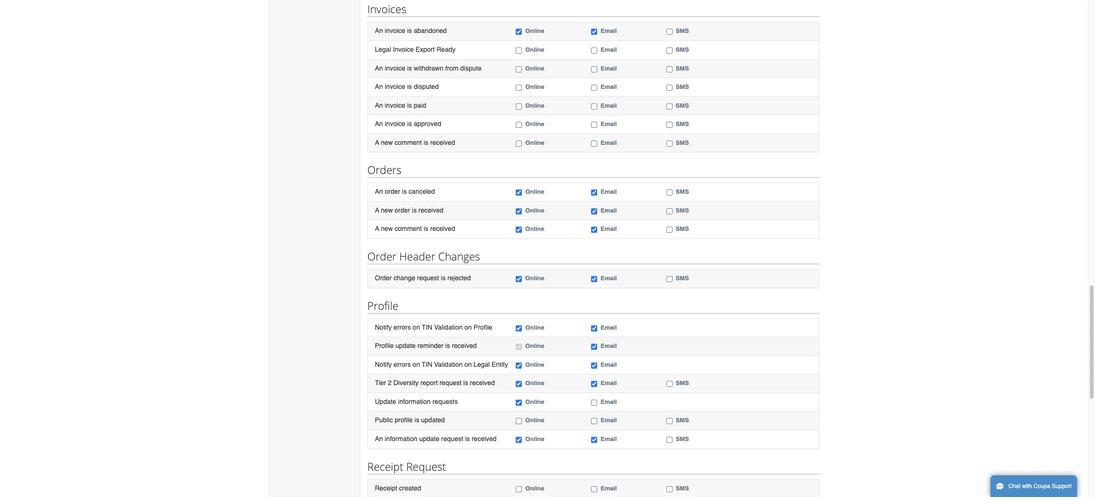 Task type: describe. For each thing, give the bounding box(es) containing it.
notify for notify errors on tin validation on profile
[[375, 324, 392, 331]]

reminder
[[417, 342, 443, 350]]

2 a from the top
[[375, 207, 379, 214]]

validation for legal
[[434, 361, 463, 369]]

6 online from the top
[[525, 121, 544, 128]]

order header changes
[[367, 249, 480, 264]]

request
[[406, 459, 446, 475]]

information for an
[[385, 436, 417, 443]]

17 email from the top
[[601, 417, 617, 425]]

notify for notify errors on tin validation on legal entity
[[375, 361, 392, 369]]

invoice for disputed
[[385, 83, 405, 90]]

19 email from the top
[[601, 485, 617, 492]]

5 sms from the top
[[676, 102, 689, 109]]

3 email from the top
[[601, 65, 617, 72]]

0 vertical spatial order
[[385, 188, 400, 196]]

1 new from the top
[[381, 139, 393, 146]]

13 sms from the top
[[676, 417, 689, 425]]

invoices
[[367, 2, 406, 17]]

9 sms from the top
[[676, 207, 689, 214]]

report
[[420, 380, 438, 387]]

profile
[[395, 417, 413, 425]]

an invoice is disputed
[[375, 83, 439, 90]]

on up the profile update reminder is received
[[413, 324, 420, 331]]

an invoice is abandoned
[[375, 27, 447, 35]]

1 sms from the top
[[676, 27, 689, 35]]

3 online from the top
[[525, 65, 544, 72]]

update
[[375, 398, 396, 406]]

2 sms from the top
[[676, 46, 689, 53]]

1 a new comment is received from the top
[[375, 139, 455, 146]]

header
[[399, 249, 435, 264]]

change
[[394, 275, 415, 282]]

5 email from the top
[[601, 102, 617, 109]]

2 new from the top
[[381, 207, 393, 214]]

profile for profile update reminder is received
[[375, 342, 394, 350]]

receipt for receipt request
[[367, 459, 403, 475]]

receipt created
[[375, 485, 421, 492]]

diversity
[[393, 380, 419, 387]]

errors for notify errors on tin validation on profile
[[394, 324, 411, 331]]

public
[[375, 417, 393, 425]]

1 vertical spatial request
[[440, 380, 462, 387]]

rejected
[[447, 275, 471, 282]]

1 online from the top
[[525, 27, 544, 35]]

update information requests
[[375, 398, 458, 406]]

6 email from the top
[[601, 121, 617, 128]]

created
[[399, 485, 421, 492]]

tin for profile
[[422, 324, 432, 331]]

order change request is rejected
[[375, 275, 471, 282]]

profile update reminder is received
[[375, 342, 477, 350]]

2 comment from the top
[[395, 225, 422, 233]]

withdrawn
[[414, 64, 443, 72]]

order for order change request is rejected
[[375, 275, 392, 282]]

an for an invoice is abandoned
[[375, 27, 383, 35]]

11 email from the top
[[601, 275, 617, 282]]

support
[[1052, 484, 1072, 490]]

1 vertical spatial order
[[395, 207, 410, 214]]

chat
[[1009, 484, 1020, 490]]

ready
[[436, 46, 456, 53]]

1 a from the top
[[375, 139, 379, 146]]

0 vertical spatial legal
[[375, 46, 391, 53]]

on down the profile update reminder is received
[[413, 361, 420, 369]]

0 vertical spatial request
[[417, 275, 439, 282]]

abandoned
[[414, 27, 447, 35]]

receipt request
[[367, 459, 446, 475]]

paid
[[414, 102, 426, 109]]

export
[[416, 46, 435, 53]]

receipt for receipt created
[[375, 485, 397, 492]]



Task type: vqa. For each thing, say whether or not it's contained in the screenshot.
"TIN" associated with Legal
yes



Task type: locate. For each thing, give the bounding box(es) containing it.
online
[[525, 27, 544, 35], [525, 46, 544, 53], [525, 65, 544, 72], [525, 83, 544, 90], [525, 102, 544, 109], [525, 121, 544, 128], [525, 139, 544, 146], [525, 189, 544, 196], [525, 207, 544, 214], [525, 226, 544, 233], [525, 275, 544, 282], [525, 324, 544, 331], [525, 343, 544, 350], [525, 362, 544, 369], [525, 380, 544, 387], [525, 399, 544, 406], [525, 417, 544, 425], [525, 436, 544, 443], [525, 485, 544, 492]]

an for an invoice is disputed
[[375, 83, 383, 90]]

1 an from the top
[[375, 27, 383, 35]]

invoice up an invoice is paid
[[385, 83, 405, 90]]

updated
[[421, 417, 445, 425]]

request
[[417, 275, 439, 282], [440, 380, 462, 387], [441, 436, 463, 443]]

14 online from the top
[[525, 362, 544, 369]]

a new order is received
[[375, 207, 443, 214]]

tin
[[422, 324, 432, 331], [422, 361, 432, 369]]

update
[[395, 342, 416, 350], [419, 436, 439, 443]]

order down an order is canceled
[[395, 207, 410, 214]]

orders
[[367, 163, 402, 178]]

2 vertical spatial a
[[375, 225, 379, 233]]

0 vertical spatial receipt
[[367, 459, 403, 475]]

None checkbox
[[591, 29, 597, 35], [666, 29, 672, 35], [516, 48, 522, 54], [666, 48, 672, 54], [516, 66, 522, 72], [666, 66, 672, 72], [666, 103, 672, 110], [591, 122, 597, 128], [516, 190, 522, 196], [591, 190, 597, 196], [666, 190, 672, 196], [591, 209, 597, 215], [591, 227, 597, 233], [666, 227, 672, 233], [516, 276, 522, 283], [591, 326, 597, 332], [516, 344, 522, 350], [591, 344, 597, 350], [591, 363, 597, 369], [666, 382, 672, 388], [516, 400, 522, 406], [591, 400, 597, 406], [666, 419, 672, 425], [666, 438, 672, 444], [516, 487, 522, 493], [591, 29, 597, 35], [666, 29, 672, 35], [516, 48, 522, 54], [666, 48, 672, 54], [516, 66, 522, 72], [666, 66, 672, 72], [666, 103, 672, 110], [591, 122, 597, 128], [516, 190, 522, 196], [591, 190, 597, 196], [666, 190, 672, 196], [591, 209, 597, 215], [591, 227, 597, 233], [666, 227, 672, 233], [516, 276, 522, 283], [591, 326, 597, 332], [516, 344, 522, 350], [591, 344, 597, 350], [591, 363, 597, 369], [666, 382, 672, 388], [516, 400, 522, 406], [591, 400, 597, 406], [666, 419, 672, 425], [666, 438, 672, 444], [516, 487, 522, 493]]

2 invoice from the top
[[385, 64, 405, 72]]

profile for profile
[[367, 298, 398, 313]]

disputed
[[414, 83, 439, 90]]

0 vertical spatial a
[[375, 139, 379, 146]]

2 validation from the top
[[434, 361, 463, 369]]

15 email from the top
[[601, 380, 617, 387]]

3 invoice from the top
[[385, 83, 405, 90]]

a new comment is received
[[375, 139, 455, 146], [375, 225, 455, 233]]

request down updated
[[441, 436, 463, 443]]

12 sms from the top
[[676, 380, 689, 387]]

legal
[[375, 46, 391, 53], [474, 361, 490, 369]]

11 sms from the top
[[676, 275, 689, 282]]

7 email from the top
[[601, 139, 617, 146]]

an for an invoice is paid
[[375, 102, 383, 109]]

on
[[413, 324, 420, 331], [464, 324, 472, 331], [413, 361, 420, 369], [464, 361, 472, 369]]

2 tin from the top
[[422, 361, 432, 369]]

profile down change on the left of the page
[[367, 298, 398, 313]]

4 online from the top
[[525, 83, 544, 90]]

entity
[[492, 361, 508, 369]]

legal invoice export ready
[[375, 46, 456, 53]]

0 vertical spatial notify
[[375, 324, 392, 331]]

2 errors from the top
[[394, 361, 411, 369]]

legal left the invoice
[[375, 46, 391, 53]]

2 email from the top
[[601, 46, 617, 53]]

2 notify from the top
[[375, 361, 392, 369]]

information down profile
[[385, 436, 417, 443]]

13 email from the top
[[601, 343, 617, 350]]

order
[[385, 188, 400, 196], [395, 207, 410, 214]]

chat with coupa support
[[1009, 484, 1072, 490]]

order for order header changes
[[367, 249, 396, 264]]

notify
[[375, 324, 392, 331], [375, 361, 392, 369]]

1 validation from the top
[[434, 324, 463, 331]]

invoice for withdrawn
[[385, 64, 405, 72]]

order left change on the left of the page
[[375, 275, 392, 282]]

16 online from the top
[[525, 399, 544, 406]]

an information update request is received
[[375, 436, 497, 443]]

1 vertical spatial comment
[[395, 225, 422, 233]]

an up an invoice is disputed
[[375, 64, 383, 72]]

3 sms from the top
[[676, 65, 689, 72]]

validation up reminder
[[434, 324, 463, 331]]

8 sms from the top
[[676, 189, 689, 196]]

request down order header changes
[[417, 275, 439, 282]]

profile up tier
[[375, 342, 394, 350]]

an invoice is paid
[[375, 102, 426, 109]]

10 online from the top
[[525, 226, 544, 233]]

1 comment from the top
[[395, 139, 422, 146]]

0 vertical spatial information
[[398, 398, 431, 406]]

1 vertical spatial a
[[375, 207, 379, 214]]

an down an invoice is disputed
[[375, 102, 383, 109]]

1 vertical spatial tin
[[422, 361, 432, 369]]

17 online from the top
[[525, 417, 544, 425]]

order up change on the left of the page
[[367, 249, 396, 264]]

tin for legal
[[422, 361, 432, 369]]

an down public in the bottom of the page
[[375, 436, 383, 443]]

an for an invoice is approved
[[375, 120, 383, 128]]

3 a from the top
[[375, 225, 379, 233]]

an invoice is withdrawn from dispute
[[375, 64, 482, 72]]

invoice down the invoice
[[385, 64, 405, 72]]

2 vertical spatial profile
[[375, 342, 394, 350]]

an
[[375, 27, 383, 35], [375, 64, 383, 72], [375, 83, 383, 90], [375, 102, 383, 109], [375, 120, 383, 128], [375, 188, 383, 196], [375, 436, 383, 443]]

invoice down an invoice is paid
[[385, 120, 405, 128]]

2 a new comment is received from the top
[[375, 225, 455, 233]]

validation up tier 2 diversity report request is received
[[434, 361, 463, 369]]

a down an order is canceled
[[375, 207, 379, 214]]

9 email from the top
[[601, 207, 617, 214]]

new down a new order is received
[[381, 225, 393, 233]]

0 horizontal spatial legal
[[375, 46, 391, 53]]

2 online from the top
[[525, 46, 544, 53]]

0 vertical spatial update
[[395, 342, 416, 350]]

errors up diversity
[[394, 361, 411, 369]]

sms
[[676, 27, 689, 35], [676, 46, 689, 53], [676, 65, 689, 72], [676, 83, 689, 90], [676, 102, 689, 109], [676, 121, 689, 128], [676, 139, 689, 146], [676, 189, 689, 196], [676, 207, 689, 214], [676, 226, 689, 233], [676, 275, 689, 282], [676, 380, 689, 387], [676, 417, 689, 425], [676, 436, 689, 443], [676, 485, 689, 492]]

a new comment is received down an invoice is approved
[[375, 139, 455, 146]]

0 vertical spatial new
[[381, 139, 393, 146]]

order down orders
[[385, 188, 400, 196]]

1 email from the top
[[601, 27, 617, 35]]

tin up the profile update reminder is received
[[422, 324, 432, 331]]

validation for profile
[[434, 324, 463, 331]]

an for an information update request is received
[[375, 436, 383, 443]]

with
[[1022, 484, 1032, 490]]

chat with coupa support button
[[991, 476, 1077, 498]]

1 horizontal spatial update
[[419, 436, 439, 443]]

information
[[398, 398, 431, 406], [385, 436, 417, 443]]

4 an from the top
[[375, 102, 383, 109]]

4 email from the top
[[601, 83, 617, 90]]

receipt left created
[[375, 485, 397, 492]]

1 vertical spatial errors
[[394, 361, 411, 369]]

1 vertical spatial new
[[381, 207, 393, 214]]

10 sms from the top
[[676, 226, 689, 233]]

14 sms from the top
[[676, 436, 689, 443]]

15 online from the top
[[525, 380, 544, 387]]

an down an invoice is paid
[[375, 120, 383, 128]]

invoice for paid
[[385, 102, 405, 109]]

notify errors on tin validation on profile
[[375, 324, 492, 331]]

3 an from the top
[[375, 83, 383, 90]]

notify up tier
[[375, 361, 392, 369]]

9 online from the top
[[525, 207, 544, 214]]

profile
[[367, 298, 398, 313], [474, 324, 492, 331], [375, 342, 394, 350]]

5 an from the top
[[375, 120, 383, 128]]

14 email from the top
[[601, 362, 617, 369]]

6 sms from the top
[[676, 121, 689, 128]]

comment down a new order is received
[[395, 225, 422, 233]]

an order is canceled
[[375, 188, 435, 196]]

16 email from the top
[[601, 399, 617, 406]]

2 an from the top
[[375, 64, 383, 72]]

1 vertical spatial a new comment is received
[[375, 225, 455, 233]]

1 vertical spatial notify
[[375, 361, 392, 369]]

notify up the profile update reminder is received
[[375, 324, 392, 331]]

coupa
[[1034, 484, 1050, 490]]

13 online from the top
[[525, 343, 544, 350]]

0 vertical spatial a new comment is received
[[375, 139, 455, 146]]

comment
[[395, 139, 422, 146], [395, 225, 422, 233]]

12 email from the top
[[601, 324, 617, 331]]

4 invoice from the top
[[385, 102, 405, 109]]

new down an order is canceled
[[381, 207, 393, 214]]

0 horizontal spatial update
[[395, 342, 416, 350]]

18 email from the top
[[601, 436, 617, 443]]

receipt
[[367, 459, 403, 475], [375, 485, 397, 492]]

15 sms from the top
[[676, 485, 689, 492]]

0 vertical spatial profile
[[367, 298, 398, 313]]

errors for notify errors on tin validation on legal entity
[[394, 361, 411, 369]]

tier
[[375, 380, 386, 387]]

1 invoice from the top
[[385, 27, 405, 35]]

an down invoices
[[375, 27, 383, 35]]

an down orders
[[375, 188, 383, 196]]

tier 2 diversity report request is received
[[375, 380, 495, 387]]

on left entity
[[464, 361, 472, 369]]

notify errors on tin validation on legal entity
[[375, 361, 508, 369]]

errors
[[394, 324, 411, 331], [394, 361, 411, 369]]

requests
[[432, 398, 458, 406]]

5 online from the top
[[525, 102, 544, 109]]

profile up entity
[[474, 324, 492, 331]]

request up requests
[[440, 380, 462, 387]]

email
[[601, 27, 617, 35], [601, 46, 617, 53], [601, 65, 617, 72], [601, 83, 617, 90], [601, 102, 617, 109], [601, 121, 617, 128], [601, 139, 617, 146], [601, 189, 617, 196], [601, 207, 617, 214], [601, 226, 617, 233], [601, 275, 617, 282], [601, 324, 617, 331], [601, 343, 617, 350], [601, 362, 617, 369], [601, 380, 617, 387], [601, 399, 617, 406], [601, 417, 617, 425], [601, 436, 617, 443], [601, 485, 617, 492]]

7 an from the top
[[375, 436, 383, 443]]

0 vertical spatial order
[[367, 249, 396, 264]]

8 email from the top
[[601, 189, 617, 196]]

from
[[445, 64, 458, 72]]

invoice for abandoned
[[385, 27, 405, 35]]

order
[[367, 249, 396, 264], [375, 275, 392, 282]]

invoice for approved
[[385, 120, 405, 128]]

1 notify from the top
[[375, 324, 392, 331]]

is
[[407, 27, 412, 35], [407, 64, 412, 72], [407, 83, 412, 90], [407, 102, 412, 109], [407, 120, 412, 128], [424, 139, 428, 146], [402, 188, 407, 196], [412, 207, 417, 214], [424, 225, 428, 233], [441, 275, 446, 282], [445, 342, 450, 350], [463, 380, 468, 387], [414, 417, 419, 425], [465, 436, 470, 443]]

errors up the profile update reminder is received
[[394, 324, 411, 331]]

19 online from the top
[[525, 485, 544, 492]]

new
[[381, 139, 393, 146], [381, 207, 393, 214], [381, 225, 393, 233]]

an invoice is approved
[[375, 120, 441, 128]]

receipt up 'receipt created'
[[367, 459, 403, 475]]

12 online from the top
[[525, 324, 544, 331]]

legal left entity
[[474, 361, 490, 369]]

a down a new order is received
[[375, 225, 379, 233]]

7 online from the top
[[525, 139, 544, 146]]

11 online from the top
[[525, 275, 544, 282]]

0 vertical spatial errors
[[394, 324, 411, 331]]

1 horizontal spatial legal
[[474, 361, 490, 369]]

2 vertical spatial request
[[441, 436, 463, 443]]

information for update
[[398, 398, 431, 406]]

1 vertical spatial order
[[375, 275, 392, 282]]

1 vertical spatial update
[[419, 436, 439, 443]]

a new comment is received down a new order is received
[[375, 225, 455, 233]]

1 errors from the top
[[394, 324, 411, 331]]

0 vertical spatial comment
[[395, 139, 422, 146]]

an up an invoice is paid
[[375, 83, 383, 90]]

received
[[430, 139, 455, 146], [419, 207, 443, 214], [430, 225, 455, 233], [452, 342, 477, 350], [470, 380, 495, 387], [472, 436, 497, 443]]

an for an invoice is withdrawn from dispute
[[375, 64, 383, 72]]

public profile is updated
[[375, 417, 445, 425]]

information up the 'public profile is updated'
[[398, 398, 431, 406]]

7 sms from the top
[[676, 139, 689, 146]]

0 vertical spatial validation
[[434, 324, 463, 331]]

2
[[388, 380, 392, 387]]

8 online from the top
[[525, 189, 544, 196]]

1 vertical spatial validation
[[434, 361, 463, 369]]

6 an from the top
[[375, 188, 383, 196]]

a
[[375, 139, 379, 146], [375, 207, 379, 214], [375, 225, 379, 233]]

10 email from the top
[[601, 226, 617, 233]]

None checkbox
[[516, 29, 522, 35], [591, 48, 597, 54], [591, 66, 597, 72], [516, 85, 522, 91], [591, 85, 597, 91], [666, 85, 672, 91], [516, 103, 522, 110], [591, 103, 597, 110], [516, 122, 522, 128], [666, 122, 672, 128], [516, 141, 522, 147], [591, 141, 597, 147], [666, 141, 672, 147], [516, 209, 522, 215], [666, 209, 672, 215], [516, 227, 522, 233], [591, 276, 597, 283], [666, 276, 672, 283], [516, 326, 522, 332], [516, 363, 522, 369], [516, 382, 522, 388], [591, 382, 597, 388], [516, 419, 522, 425], [591, 419, 597, 425], [516, 438, 522, 444], [591, 438, 597, 444], [591, 487, 597, 493], [666, 487, 672, 493], [516, 29, 522, 35], [591, 48, 597, 54], [591, 66, 597, 72], [516, 85, 522, 91], [591, 85, 597, 91], [666, 85, 672, 91], [516, 103, 522, 110], [591, 103, 597, 110], [516, 122, 522, 128], [666, 122, 672, 128], [516, 141, 522, 147], [591, 141, 597, 147], [666, 141, 672, 147], [516, 209, 522, 215], [666, 209, 672, 215], [516, 227, 522, 233], [591, 276, 597, 283], [666, 276, 672, 283], [516, 326, 522, 332], [516, 363, 522, 369], [516, 382, 522, 388], [591, 382, 597, 388], [516, 419, 522, 425], [591, 419, 597, 425], [516, 438, 522, 444], [591, 438, 597, 444], [591, 487, 597, 493], [666, 487, 672, 493]]

dispute
[[460, 64, 482, 72]]

tin down the profile update reminder is received
[[422, 361, 432, 369]]

18 online from the top
[[525, 436, 544, 443]]

update down updated
[[419, 436, 439, 443]]

invoice down an invoice is disputed
[[385, 102, 405, 109]]

approved
[[414, 120, 441, 128]]

1 vertical spatial information
[[385, 436, 417, 443]]

a up orders
[[375, 139, 379, 146]]

1 vertical spatial receipt
[[375, 485, 397, 492]]

invoice
[[393, 46, 414, 53]]

5 invoice from the top
[[385, 120, 405, 128]]

update left reminder
[[395, 342, 416, 350]]

1 tin from the top
[[422, 324, 432, 331]]

4 sms from the top
[[676, 83, 689, 90]]

validation
[[434, 324, 463, 331], [434, 361, 463, 369]]

1 vertical spatial profile
[[474, 324, 492, 331]]

0 vertical spatial tin
[[422, 324, 432, 331]]

comment down an invoice is approved
[[395, 139, 422, 146]]

new up orders
[[381, 139, 393, 146]]

on up notify errors on tin validation on legal entity in the left of the page
[[464, 324, 472, 331]]

1 vertical spatial legal
[[474, 361, 490, 369]]

invoice
[[385, 27, 405, 35], [385, 64, 405, 72], [385, 83, 405, 90], [385, 102, 405, 109], [385, 120, 405, 128]]

invoice up the invoice
[[385, 27, 405, 35]]

changes
[[438, 249, 480, 264]]

an for an order is canceled
[[375, 188, 383, 196]]

canceled
[[409, 188, 435, 196]]

2 vertical spatial new
[[381, 225, 393, 233]]

3 new from the top
[[381, 225, 393, 233]]



